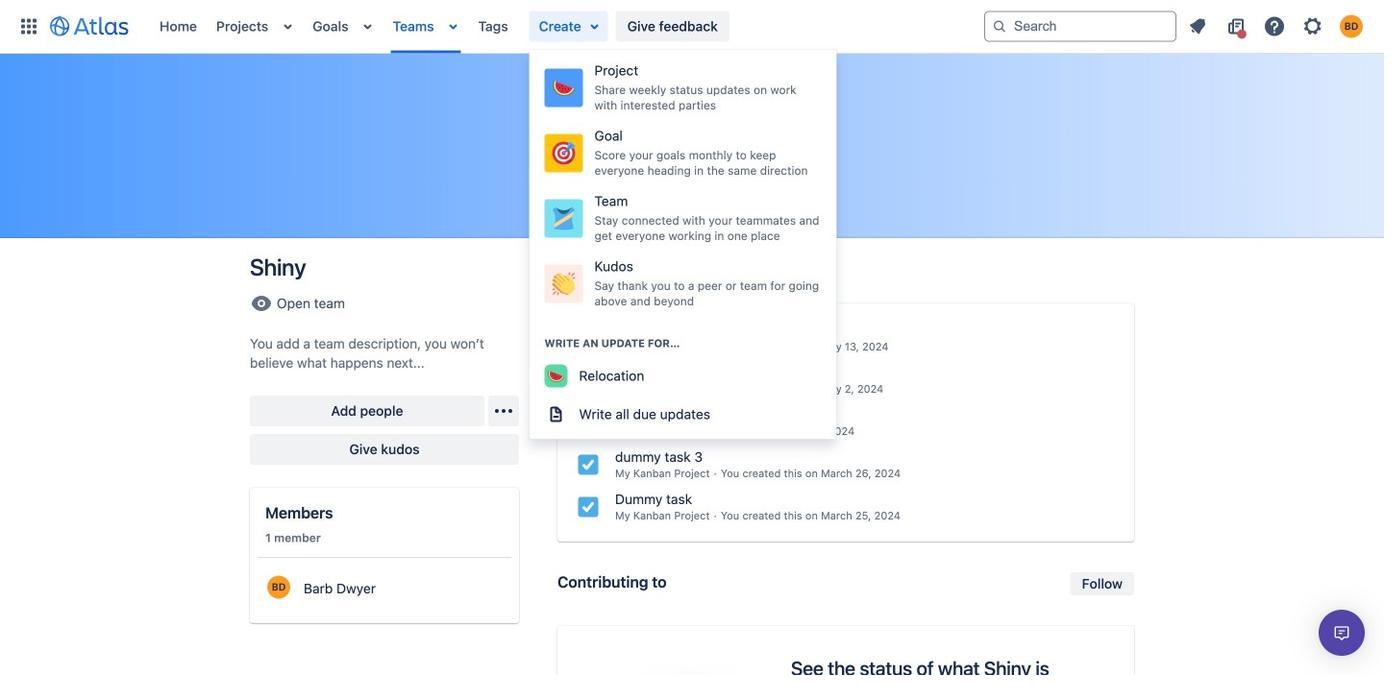 Task type: locate. For each thing, give the bounding box(es) containing it.
Search field
[[984, 11, 1176, 42]]

search image
[[992, 19, 1007, 34]]

1 horizontal spatial list
[[1180, 11, 1373, 42]]

:dart: image
[[552, 142, 575, 165], [552, 142, 575, 165]]

help image
[[1263, 15, 1286, 38]]

:clap: image
[[552, 272, 575, 296], [552, 272, 575, 296]]

0 horizontal spatial list
[[150, 0, 984, 53]]

:running_shirt_with_sash: image
[[552, 207, 575, 230], [552, 207, 575, 230]]

:watermelon: image
[[552, 76, 575, 99], [552, 76, 575, 99]]

writing mode image
[[544, 403, 568, 426]]

list item inside top element
[[529, 11, 608, 42]]

switch to... image
[[17, 15, 40, 38]]

write an update for… group
[[529, 317, 837, 440]]

account image
[[1340, 15, 1363, 38]]

banner
[[0, 0, 1384, 54]]

list
[[150, 0, 984, 53], [1180, 11, 1373, 42]]

None search field
[[984, 11, 1176, 42]]

group
[[529, 49, 837, 322]]

heading
[[529, 336, 837, 351]]

list item
[[529, 11, 608, 42]]



Task type: vqa. For each thing, say whether or not it's contained in the screenshot.
the Followers
no



Task type: describe. For each thing, give the bounding box(es) containing it.
settings image
[[1301, 15, 1324, 38]]

notifications image
[[1186, 15, 1209, 38]]

top element
[[12, 0, 984, 53]]

actions image
[[492, 400, 515, 423]]



